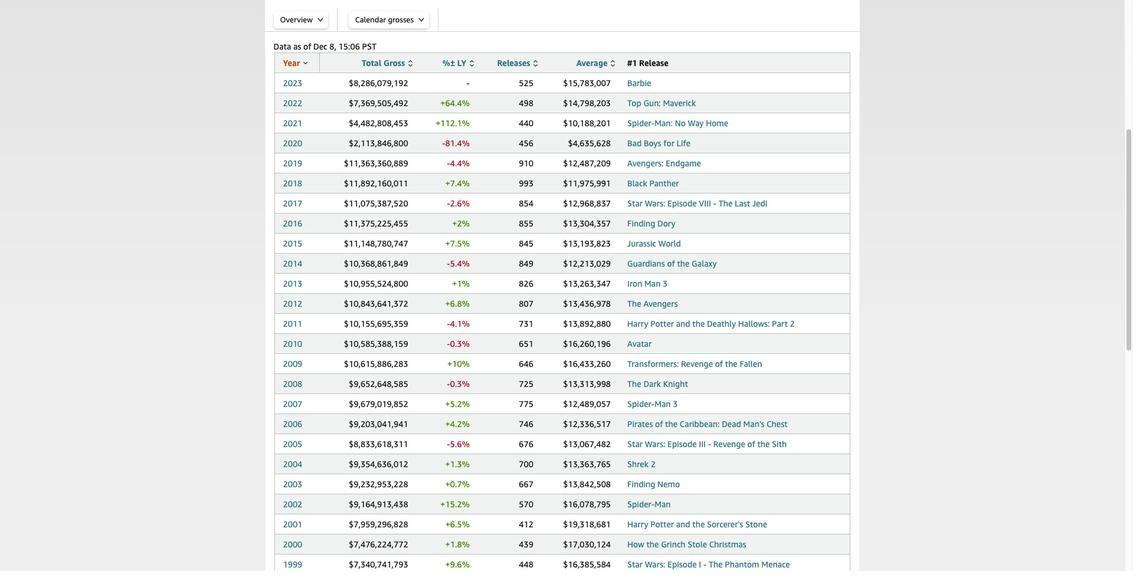 Task type: vqa. For each thing, say whether or not it's contained in the screenshot.


Task type: locate. For each thing, give the bounding box(es) containing it.
of down man's
[[748, 439, 756, 449]]

2 -0.3% from the top
[[447, 379, 470, 389]]

star down how at the bottom of page
[[628, 560, 643, 570]]

0 vertical spatial star
[[628, 198, 643, 208]]

- right viii
[[713, 198, 717, 208]]

potter down avengers
[[651, 319, 674, 329]]

3 star from the top
[[628, 560, 643, 570]]

star wars: episode viii - the last jedi
[[628, 198, 768, 208]]

2 harry from the top
[[628, 519, 649, 530]]

how
[[628, 540, 645, 550]]

1 potter from the top
[[651, 319, 674, 329]]

dory
[[658, 218, 676, 228]]

finding for finding dory
[[628, 218, 655, 228]]

grinch
[[661, 540, 686, 550]]

wars: down black panther 'link'
[[645, 198, 666, 208]]

0 vertical spatial 0.3%
[[450, 339, 470, 349]]

2005 link
[[283, 439, 302, 449]]

spider- up bad
[[628, 118, 655, 128]]

2 spider- from the top
[[628, 399, 655, 409]]

the dark knight
[[628, 379, 688, 389]]

finding up jurassic
[[628, 218, 655, 228]]

+5.2%
[[445, 399, 470, 409]]

wars: down grinch
[[645, 560, 666, 570]]

overview
[[280, 15, 313, 24]]

revenge
[[681, 359, 713, 369], [714, 439, 745, 449]]

release
[[639, 58, 669, 68]]

$13,193,823
[[563, 238, 611, 249]]

grosses
[[388, 15, 414, 24]]

1 vertical spatial 0.3%
[[450, 379, 470, 389]]

man for iron man 3
[[645, 279, 661, 289]]

2 wars: from the top
[[645, 439, 666, 449]]

3 down knight
[[673, 399, 678, 409]]

- up +5.2%
[[447, 379, 450, 389]]

man:
[[655, 118, 673, 128]]

2 0.3% from the top
[[450, 379, 470, 389]]

spider- for spider-man 3
[[628, 399, 655, 409]]

667
[[519, 479, 534, 489]]

2 right the shrek
[[651, 459, 656, 469]]

revenge up knight
[[681, 359, 713, 369]]

2.6%
[[450, 198, 470, 208]]

2 episode from the top
[[668, 439, 697, 449]]

spider- up pirates
[[628, 399, 655, 409]]

- down ly
[[467, 78, 470, 88]]

and up the how the grinch stole christmas
[[676, 519, 690, 530]]

1 -0.3% from the top
[[447, 339, 470, 349]]

2003
[[283, 479, 302, 489]]

jurassic world
[[628, 238, 681, 249]]

0 horizontal spatial 3
[[663, 279, 668, 289]]

0 vertical spatial and
[[676, 319, 690, 329]]

0 vertical spatial man
[[645, 279, 661, 289]]

harry up avatar link
[[628, 319, 649, 329]]

0.3% down +10%
[[450, 379, 470, 389]]

fallen
[[740, 359, 762, 369]]

2 vertical spatial star
[[628, 560, 643, 570]]

- down -81.4%
[[447, 158, 450, 168]]

episode left viii
[[668, 198, 697, 208]]

1 star from the top
[[628, 198, 643, 208]]

646
[[519, 359, 534, 369]]

2 vertical spatial man
[[655, 499, 671, 509]]

1 vertical spatial harry
[[628, 519, 649, 530]]

0 vertical spatial potter
[[651, 319, 674, 329]]

$12,213,029
[[563, 259, 611, 269]]

700
[[519, 459, 534, 469]]

2 vertical spatial wars:
[[645, 560, 666, 570]]

0 vertical spatial finding
[[628, 218, 655, 228]]

1 0.3% from the top
[[450, 339, 470, 349]]

3 up avengers
[[663, 279, 668, 289]]

part
[[772, 319, 788, 329]]

$16,078,795
[[563, 499, 611, 509]]

potter
[[651, 319, 674, 329], [651, 519, 674, 530]]

1 vertical spatial finding
[[628, 479, 655, 489]]

$7,340,741,793
[[349, 560, 408, 570]]

man for spider-man
[[655, 499, 671, 509]]

1 and from the top
[[676, 319, 690, 329]]

man down nemo
[[655, 499, 671, 509]]

dropdown image
[[318, 17, 324, 22]]

910
[[519, 158, 534, 168]]

$9,652,648,585
[[349, 379, 408, 389]]

$12,336,517
[[563, 419, 611, 429]]

episode left "i"
[[668, 560, 697, 570]]

0 vertical spatial -0.3%
[[447, 339, 470, 349]]

676
[[519, 439, 534, 449]]

wars: up shrek 2
[[645, 439, 666, 449]]

1 vertical spatial potter
[[651, 519, 674, 530]]

1 vertical spatial 3
[[673, 399, 678, 409]]

of
[[303, 41, 311, 51], [667, 259, 675, 269], [715, 359, 723, 369], [655, 419, 663, 429], [748, 439, 756, 449]]

2021 link
[[283, 118, 302, 128]]

2001
[[283, 519, 302, 530]]

2 and from the top
[[676, 519, 690, 530]]

3 episode from the top
[[668, 560, 697, 570]]

guardians of the galaxy link
[[628, 259, 717, 269]]

$9,164,913,438
[[349, 499, 408, 509]]

- down the -4.1%
[[447, 339, 450, 349]]

0 vertical spatial 2
[[790, 319, 795, 329]]

finding down shrek 2 link
[[628, 479, 655, 489]]

-0.3% down the -4.1%
[[447, 339, 470, 349]]

revenge down dead
[[714, 439, 745, 449]]

0 vertical spatial wars:
[[645, 198, 666, 208]]

of left fallen
[[715, 359, 723, 369]]

1 wars: from the top
[[645, 198, 666, 208]]

panther
[[650, 178, 679, 188]]

2020
[[283, 138, 302, 148]]

-0.3% for $9,652,648,585
[[447, 379, 470, 389]]

2009 link
[[283, 359, 302, 369]]

$12,489,057
[[563, 399, 611, 409]]

1 episode from the top
[[668, 198, 697, 208]]

1 horizontal spatial 2
[[790, 319, 795, 329]]

knight
[[663, 379, 688, 389]]

and for deathly
[[676, 319, 690, 329]]

2011
[[283, 319, 302, 329]]

the avengers
[[628, 299, 678, 309]]

the left fallen
[[725, 359, 738, 369]]

$4,482,808,453
[[349, 118, 408, 128]]

439
[[519, 540, 534, 550]]

the right how at the bottom of page
[[647, 540, 659, 550]]

1 spider- from the top
[[628, 118, 655, 128]]

2 star from the top
[[628, 439, 643, 449]]

0 vertical spatial episode
[[668, 198, 697, 208]]

star up the shrek
[[628, 439, 643, 449]]

2017
[[283, 198, 302, 208]]

2 right part
[[790, 319, 795, 329]]

$13,436,978
[[563, 299, 611, 309]]

2
[[790, 319, 795, 329], [651, 459, 656, 469]]

%± ly link
[[443, 58, 474, 68]]

potter up grinch
[[651, 519, 674, 530]]

- down '+6.8%'
[[447, 319, 450, 329]]

0 vertical spatial 3
[[663, 279, 668, 289]]

last
[[735, 198, 750, 208]]

star down black
[[628, 198, 643, 208]]

1 finding from the top
[[628, 218, 655, 228]]

0 vertical spatial harry
[[628, 319, 649, 329]]

2 potter from the top
[[651, 519, 674, 530]]

456
[[519, 138, 534, 148]]

1 harry from the top
[[628, 319, 649, 329]]

$9,354,636,012
[[349, 459, 408, 469]]

harry up how at the bottom of page
[[628, 519, 649, 530]]

2018
[[283, 178, 302, 188]]

1 vertical spatial -0.3%
[[447, 379, 470, 389]]

2 vertical spatial spider-
[[628, 499, 655, 509]]

spider-man: no way home link
[[628, 118, 729, 128]]

1 vertical spatial spider-
[[628, 399, 655, 409]]

+4.2%
[[445, 419, 470, 429]]

spider- down finding nemo on the right
[[628, 499, 655, 509]]

chest
[[767, 419, 788, 429]]

0.3% down 4.1%
[[450, 339, 470, 349]]

- down +7.5% at the left
[[447, 259, 450, 269]]

$9,203,041,941
[[349, 419, 408, 429]]

2 vertical spatial episode
[[668, 560, 697, 570]]

dropdown image
[[419, 17, 424, 22]]

2002
[[283, 499, 302, 509]]

man down the dark knight
[[655, 399, 671, 409]]

1 horizontal spatial 3
[[673, 399, 678, 409]]

episode
[[668, 198, 697, 208], [668, 439, 697, 449], [668, 560, 697, 570]]

man
[[645, 279, 661, 289], [655, 399, 671, 409], [655, 499, 671, 509]]

top
[[628, 98, 642, 108]]

of right as
[[303, 41, 311, 51]]

the
[[719, 198, 733, 208], [628, 299, 642, 309], [628, 379, 642, 389], [709, 560, 723, 570]]

wars: for star wars: episode iii - revenge of the sith
[[645, 439, 666, 449]]

gun:
[[644, 98, 661, 108]]

jurassic
[[628, 238, 656, 249]]

avengers
[[644, 299, 678, 309]]

and down avengers
[[676, 319, 690, 329]]

jedi
[[753, 198, 768, 208]]

bad boys for life
[[628, 138, 691, 148]]

of down world
[[667, 259, 675, 269]]

$11,375,225,455
[[344, 218, 408, 228]]

826
[[519, 279, 534, 289]]

1 vertical spatial star
[[628, 439, 643, 449]]

finding for finding nemo
[[628, 479, 655, 489]]

1 vertical spatial man
[[655, 399, 671, 409]]

-0.3% down +10%
[[447, 379, 470, 389]]

pst
[[362, 41, 377, 51]]

barbie
[[628, 78, 651, 88]]

maverick
[[663, 98, 696, 108]]

1 vertical spatial and
[[676, 519, 690, 530]]

- right "i"
[[704, 560, 707, 570]]

2016
[[283, 218, 302, 228]]

0 horizontal spatial 2
[[651, 459, 656, 469]]

1 vertical spatial episode
[[668, 439, 697, 449]]

hallows:
[[738, 319, 770, 329]]

iron man 3 link
[[628, 279, 668, 289]]

home
[[706, 118, 729, 128]]

$10,188,201
[[563, 118, 611, 128]]

world
[[659, 238, 681, 249]]

shrek 2
[[628, 459, 656, 469]]

3 wars: from the top
[[645, 560, 666, 570]]

0 vertical spatial spider-
[[628, 118, 655, 128]]

2 finding from the top
[[628, 479, 655, 489]]

man right iron
[[645, 279, 661, 289]]

1 vertical spatial wars:
[[645, 439, 666, 449]]

spider-man 3 link
[[628, 399, 678, 409]]

3
[[663, 279, 668, 289], [673, 399, 678, 409]]

year link
[[283, 58, 307, 68], [283, 58, 307, 68]]

+1.8%
[[445, 540, 470, 550]]

dark
[[644, 379, 661, 389]]

2003 link
[[283, 479, 302, 489]]

episode left iii
[[668, 439, 697, 449]]

3 spider- from the top
[[628, 499, 655, 509]]

3 for iron man 3
[[663, 279, 668, 289]]

total gross
[[362, 58, 405, 68]]

849
[[519, 259, 534, 269]]



Task type: describe. For each thing, give the bounding box(es) containing it.
releases link
[[497, 58, 538, 68]]

731
[[519, 319, 534, 329]]

how the grinch stole christmas link
[[628, 540, 747, 550]]

$16,433,260
[[563, 359, 611, 369]]

$16,260,196
[[563, 339, 611, 349]]

episode for viii
[[668, 198, 697, 208]]

+1%
[[452, 279, 470, 289]]

and for sorcerer's
[[676, 519, 690, 530]]

transformers: revenge of the fallen link
[[628, 359, 762, 369]]

the avengers link
[[628, 299, 678, 309]]

- right iii
[[708, 439, 711, 449]]

$8,833,618,311
[[349, 439, 408, 449]]

- down +112.1%
[[442, 138, 445, 148]]

wars: for star wars: episode i - the phantom menace
[[645, 560, 666, 570]]

endgame
[[666, 158, 701, 168]]

+6.5%
[[445, 519, 470, 530]]

spider- for spider-man
[[628, 499, 655, 509]]

caribbean:
[[680, 419, 720, 429]]

$11,892,160,011
[[344, 178, 408, 188]]

4.4%
[[450, 158, 470, 168]]

2006 link
[[283, 419, 302, 429]]

2004 link
[[283, 459, 302, 469]]

2004
[[283, 459, 302, 469]]

2023 link
[[283, 78, 302, 88]]

star for star wars: episode iii - revenge of the sith
[[628, 439, 643, 449]]

avengers: endgame
[[628, 158, 701, 168]]

1999
[[283, 560, 302, 570]]

$9,232,953,228
[[349, 479, 408, 489]]

$4,635,628
[[568, 138, 611, 148]]

episode for i
[[668, 560, 697, 570]]

the left last
[[719, 198, 733, 208]]

448
[[519, 560, 534, 570]]

+7.4%
[[445, 178, 470, 188]]

the down iron
[[628, 299, 642, 309]]

episode for iii
[[668, 439, 697, 449]]

wars: for star wars: episode viii - the last jedi
[[645, 198, 666, 208]]

the left galaxy
[[677, 259, 690, 269]]

0.3% for $9,652,648,585
[[450, 379, 470, 389]]

star wars: episode viii - the last jedi link
[[628, 198, 768, 208]]

of right pirates
[[655, 419, 663, 429]]

4.1%
[[450, 319, 470, 329]]

the down spider-man 3
[[665, 419, 678, 429]]

2022 link
[[283, 98, 302, 108]]

spider- for spider-man: no way home
[[628, 118, 655, 128]]

$17,030,124
[[563, 540, 611, 550]]

avatar link
[[628, 339, 652, 349]]

pirates of the caribbean: dead man's chest
[[628, 419, 788, 429]]

finding nemo link
[[628, 479, 680, 489]]

the up stole
[[693, 519, 705, 530]]

0 vertical spatial revenge
[[681, 359, 713, 369]]

2019 link
[[283, 158, 302, 168]]

harry for harry potter and the deathly hallows: part 2
[[628, 319, 649, 329]]

$10,155,695,359
[[344, 319, 408, 329]]

transformers:
[[628, 359, 679, 369]]

the left deathly
[[693, 319, 705, 329]]

3 for spider-man 3
[[673, 399, 678, 409]]

avengers:
[[628, 158, 664, 168]]

$15,783,007
[[563, 78, 611, 88]]

845
[[519, 238, 534, 249]]

$7,476,224,772
[[349, 540, 408, 550]]

dec
[[313, 41, 327, 51]]

$11,075,387,520
[[344, 198, 408, 208]]

spider-man 3
[[628, 399, 678, 409]]

2009
[[283, 359, 302, 369]]

2000 link
[[283, 540, 302, 550]]

star for star wars: episode i - the phantom menace
[[628, 560, 643, 570]]

potter for harry potter and the deathly hallows: part 2
[[651, 319, 674, 329]]

boys
[[644, 138, 662, 148]]

viii
[[699, 198, 711, 208]]

the left 'sith'
[[758, 439, 770, 449]]

807
[[519, 299, 534, 309]]

shrek
[[628, 459, 649, 469]]

deathly
[[707, 319, 736, 329]]

-81.4%
[[442, 138, 470, 148]]

#1
[[628, 58, 637, 68]]

- up '+1.3%'
[[447, 439, 450, 449]]

finding dory
[[628, 218, 676, 228]]

-4.4%
[[447, 158, 470, 168]]

-5.6%
[[447, 439, 470, 449]]

$19,318,681
[[563, 519, 611, 530]]

$13,263,347
[[563, 279, 611, 289]]

spider-man: no way home
[[628, 118, 729, 128]]

2011 link
[[283, 319, 302, 329]]

0.3% for $10,585,388,159
[[450, 339, 470, 349]]

412
[[519, 519, 534, 530]]

harry for harry potter and the sorcerer's stone
[[628, 519, 649, 530]]

data as of dec 8, 15:06 pst
[[274, 41, 377, 51]]

1 vertical spatial revenge
[[714, 439, 745, 449]]

+112.1%
[[436, 118, 470, 128]]

1 vertical spatial 2
[[651, 459, 656, 469]]

man for spider-man 3
[[655, 399, 671, 409]]

- down +7.4% on the left of the page
[[447, 198, 450, 208]]

+7.5%
[[445, 238, 470, 249]]

-0.3% for $10,585,388,159
[[447, 339, 470, 349]]

harry potter and the deathly hallows: part 2 link
[[628, 319, 795, 329]]

+0.7%
[[445, 479, 470, 489]]

651
[[519, 339, 534, 349]]

pirates
[[628, 419, 653, 429]]

as
[[293, 41, 301, 51]]

potter for harry potter and the sorcerer's stone
[[651, 519, 674, 530]]

+1.3%
[[445, 459, 470, 469]]

+64.4%
[[441, 98, 470, 108]]

data
[[274, 41, 291, 51]]

finding dory link
[[628, 218, 676, 228]]

the left dark
[[628, 379, 642, 389]]

bad boys for life link
[[628, 138, 691, 148]]

2012 link
[[283, 299, 302, 309]]

total
[[362, 58, 382, 68]]

ly
[[457, 58, 467, 68]]

2014
[[283, 259, 302, 269]]

$16,385,584
[[563, 560, 611, 570]]

the right "i"
[[709, 560, 723, 570]]

star wars: episode i - the phantom menace
[[628, 560, 790, 570]]

top gun: maverick
[[628, 98, 696, 108]]

black panther
[[628, 178, 679, 188]]

star for star wars: episode viii - the last jedi
[[628, 198, 643, 208]]

$10,955,524,800
[[344, 279, 408, 289]]



